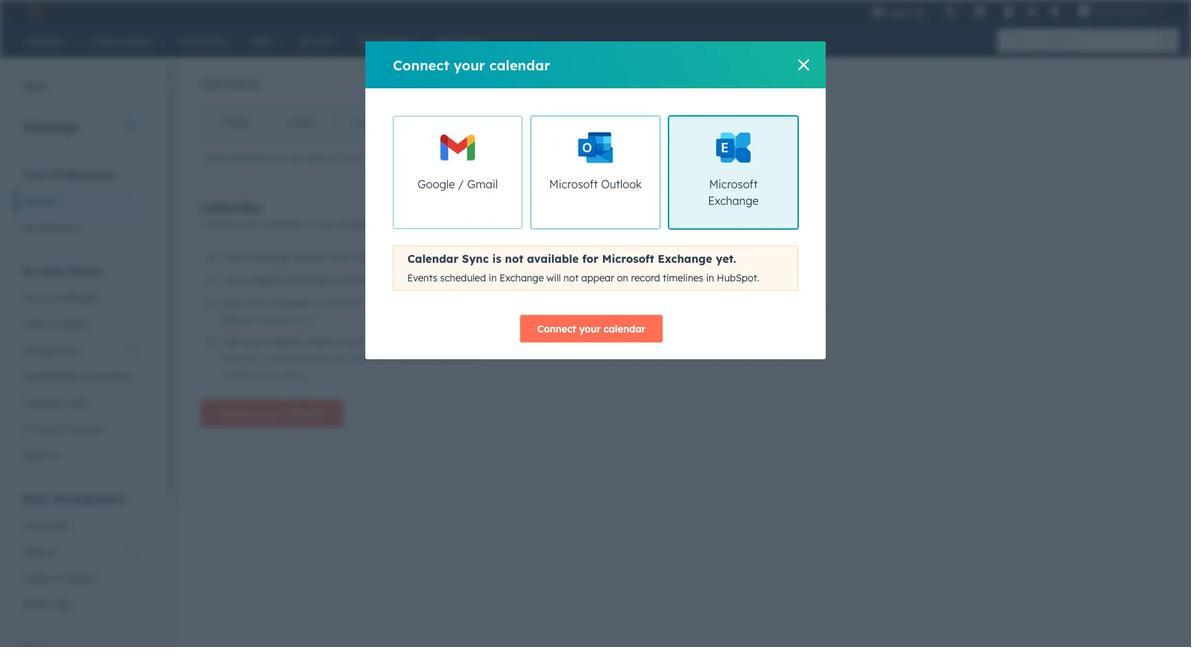Task type: vqa. For each thing, say whether or not it's contained in the screenshot.
TIME
yes



Task type: locate. For each thing, give the bounding box(es) containing it.
your up an
[[242, 335, 263, 347]]

sync inside the calendar sync is not available for microsoft exchange yet. events scheduled in exchange will not appear on record timelines in hubspot.
[[462, 252, 489, 266]]

calendar for calendar connect your calendar to use hubspot meetings and calendar sync.
[[201, 199, 264, 216]]

microsoft exchange
[[709, 177, 759, 208]]

available right only
[[411, 353, 446, 364]]

send
[[223, 251, 246, 263]]

1 vertical spatial to
[[306, 218, 316, 230]]

1 vertical spatial &
[[58, 422, 65, 435]]

connect your calendar button down up
[[201, 399, 344, 427]]

account defaults
[[22, 291, 100, 304]]

0 vertical spatial sync
[[462, 252, 489, 266]]

0 vertical spatial to
[[335, 152, 345, 164]]

your down "outgoing"
[[247, 297, 268, 309]]

available
[[527, 252, 579, 266], [411, 353, 446, 364]]

account up account defaults
[[22, 264, 67, 278]]

tasks
[[308, 335, 332, 347]]

connect up send
[[201, 218, 238, 230]]

calling
[[353, 116, 384, 128]]

0 horizontal spatial connect your calendar button
[[201, 399, 344, 427]]

menu item
[[936, 0, 938, 22]]

& inside 'link'
[[50, 318, 57, 330]]

1 vertical spatial general
[[22, 195, 57, 207]]

0 vertical spatial connect your calendar button
[[520, 315, 663, 343]]

& left export
[[57, 571, 64, 584]]

microsoft outlook
[[550, 177, 642, 191]]

marketplaces image
[[974, 6, 987, 19]]

account up the users
[[22, 291, 59, 304]]

users & teams link
[[14, 311, 144, 337]]

gmail
[[468, 177, 498, 191]]

0 horizontal spatial to
[[306, 218, 316, 230]]

2 requires from the top
[[223, 353, 256, 364]]

0 vertical spatial with
[[453, 297, 472, 309]]

calendar up an
[[259, 315, 294, 325]]

0 vertical spatial and
[[424, 218, 441, 230]]

calendar down plans.
[[284, 407, 326, 419]]

to left the 'you.'
[[335, 152, 345, 164]]

2 horizontal spatial sync
[[462, 252, 489, 266]]

exchange down provider icon exchange
[[709, 194, 759, 208]]

0 horizontal spatial microsoft
[[550, 177, 598, 191]]

1 vertical spatial on
[[449, 353, 458, 364]]

1 vertical spatial not
[[564, 272, 579, 284]]

calling icon image
[[945, 5, 958, 18]]

1 horizontal spatial in
[[489, 272, 497, 284]]

on inside see your hubspot tasks in your calendar requires an additional step with task sync. only available on sales starter and up plans.
[[449, 353, 458, 364]]

sync. right task
[[369, 353, 389, 364]]

2 vertical spatial sync
[[296, 315, 315, 325]]

connect your calendar
[[393, 56, 551, 73], [538, 323, 646, 335], [218, 407, 326, 419]]

provider icon outlook image
[[546, 130, 646, 165]]

sync down log
[[223, 297, 245, 309]]

you
[[475, 297, 492, 309]]

requires
[[223, 315, 256, 325], [223, 353, 256, 364]]

microsoft up record in the top right of the page
[[602, 252, 655, 266]]

in down is
[[489, 272, 497, 284]]

calendar up provider icon google gmail
[[424, 116, 467, 128]]

navigation
[[201, 105, 627, 139]]

connect your calendar down "appear" at the top of the page
[[538, 323, 646, 335]]

notifications button
[[1044, 0, 1067, 22]]

meetings
[[248, 251, 290, 263], [287, 274, 328, 286]]

email
[[289, 116, 314, 128]]

0 horizontal spatial security
[[22, 449, 59, 461]]

can inside the sync your calendar so contacts can schedule time with you requires calendar sync
[[368, 297, 385, 309]]

& for export
[[57, 571, 64, 584]]

1 horizontal spatial sync.
[[487, 218, 509, 230]]

security up provider icon outlook
[[570, 116, 607, 128]]

hubspot right use
[[337, 218, 377, 230]]

calendar left so
[[270, 297, 310, 309]]

0 horizontal spatial can
[[368, 297, 385, 309]]

not right will
[[564, 272, 579, 284]]

up
[[270, 370, 280, 380]]

downloads
[[81, 370, 132, 382]]

0 vertical spatial security link
[[550, 106, 627, 139]]

1 horizontal spatial can
[[1114, 5, 1130, 17]]

sync. inside calendar connect your calendar to use hubspot meetings and calendar sync.
[[487, 218, 509, 230]]

your preferences
[[22, 167, 115, 181]]

upgrade
[[887, 7, 926, 18]]

your up task
[[346, 335, 366, 347]]

& right the privacy
[[58, 422, 65, 435]]

microsoft inside "microsoft exchange"
[[710, 177, 758, 191]]

marketplaces button
[[966, 0, 995, 22]]

connect your calendar button down "appear" at the top of the page
[[520, 315, 663, 343]]

1 vertical spatial security
[[22, 449, 59, 461]]

Microsoft Outlook checkbox
[[531, 116, 661, 229]]

can down automatically
[[368, 297, 385, 309]]

your inside calendar connect your calendar to use hubspot meetings and calendar sync.
[[241, 218, 261, 230]]

and inside calendar connect your calendar to use hubspot meetings and calendar sync.
[[424, 218, 441, 230]]

0 vertical spatial sync.
[[487, 218, 509, 230]]

1 horizontal spatial microsoft
[[602, 252, 655, 266]]

calendar inside the sync your calendar so contacts can schedule time with you requires calendar sync
[[259, 315, 294, 325]]

general up 'profile' on the top left of page
[[201, 73, 261, 94]]

hubspot up additional
[[265, 335, 305, 347]]

logs
[[49, 598, 71, 610]]

1 vertical spatial security link
[[14, 442, 144, 468]]

requires up see
[[223, 315, 256, 325]]

security link up microsoft outlook
[[550, 106, 627, 139]]

0 vertical spatial requires
[[223, 315, 256, 325]]

see your hubspot tasks in your calendar requires an additional step with task sync. only available on sales starter and up plans.
[[223, 335, 481, 380]]

microsoft inside checkbox
[[550, 177, 598, 191]]

& right the users
[[50, 318, 57, 330]]

connect up calendar link
[[393, 56, 450, 73]]

not
[[505, 252, 524, 266], [564, 272, 579, 284]]

profile link
[[201, 106, 269, 139]]

in right tasks
[[335, 335, 343, 347]]

available inside see your hubspot tasks in your calendar requires an additional step with task sync. only available on sales starter and up plans.
[[411, 353, 446, 364]]

0 horizontal spatial in
[[335, 335, 343, 347]]

0 vertical spatial general
[[201, 73, 261, 94]]

setup
[[70, 264, 102, 278]]

google / gmail
[[418, 177, 498, 191]]

connect your calendar dialog
[[366, 41, 826, 359]]

on left sales
[[449, 353, 458, 364]]

connect your calendar button inside 'dialog'
[[520, 315, 663, 343]]

meetings up "outgoing"
[[248, 251, 290, 263]]

security inside the account setup element
[[22, 449, 59, 461]]

microsoft inside the calendar sync is not available for microsoft exchange yet. events scheduled in exchange will not appear on record timelines in hubspot.
[[602, 252, 655, 266]]

1 horizontal spatial security link
[[550, 106, 627, 139]]

requires up the starter
[[223, 353, 256, 364]]

back link
[[0, 73, 56, 100]]

in right timelines
[[707, 272, 715, 284]]

0 horizontal spatial not
[[505, 252, 524, 266]]

connect your calendar down up
[[218, 407, 326, 419]]

1 vertical spatial with
[[332, 353, 348, 364]]

2 vertical spatial exchange
[[500, 272, 544, 284]]

calendar up events
[[408, 252, 459, 266]]

1 horizontal spatial and
[[424, 218, 441, 230]]

account inside account defaults link
[[22, 291, 59, 304]]

& for consent
[[58, 422, 65, 435]]

&
[[50, 318, 57, 330], [58, 422, 65, 435], [57, 571, 64, 584]]

0 horizontal spatial available
[[411, 353, 446, 364]]

vhs
[[1094, 5, 1112, 17]]

on
[[617, 272, 629, 284], [449, 353, 458, 364]]

0 horizontal spatial sync
[[223, 297, 245, 309]]

users
[[22, 318, 48, 330]]

notifications image
[[1050, 6, 1062, 19]]

calendar up send
[[201, 199, 264, 216]]

security link down consent
[[14, 442, 144, 468]]

calendar inside see your hubspot tasks in your calendar requires an additional step with task sync. only available on sales starter and up plans.
[[368, 335, 408, 347]]

0 vertical spatial exchange
[[709, 194, 759, 208]]

available inside the calendar sync is not available for microsoft exchange yet. events scheduled in exchange will not appear on record timelines in hubspot.
[[527, 252, 579, 266]]

navigation containing profile
[[201, 105, 627, 139]]

exchange up timelines
[[658, 252, 713, 266]]

can left fix
[[1114, 5, 1130, 17]]

1 horizontal spatial available
[[527, 252, 579, 266]]

your up send
[[241, 218, 261, 230]]

0 horizontal spatial on
[[449, 353, 458, 364]]

2 horizontal spatial microsoft
[[710, 177, 758, 191]]

exchange down is
[[500, 272, 544, 284]]

general inside your preferences element
[[22, 195, 57, 207]]

0 horizontal spatial with
[[332, 353, 348, 364]]

hubspot inside calendar connect your calendar to use hubspot meetings and calendar sync.
[[337, 218, 377, 230]]

calendar up only
[[368, 335, 408, 347]]

2 horizontal spatial in
[[707, 272, 715, 284]]

microsoft down provider icon outlook
[[550, 177, 598, 191]]

with left task
[[332, 353, 348, 364]]

security
[[570, 116, 607, 128], [22, 449, 59, 461]]

1 vertical spatial account
[[22, 291, 59, 304]]

to
[[335, 152, 345, 164], [306, 218, 316, 230]]

1 horizontal spatial security
[[570, 116, 607, 128]]

general
[[201, 73, 261, 94], [22, 195, 57, 207]]

not right is
[[505, 252, 524, 266]]

1 horizontal spatial with
[[453, 297, 472, 309]]

schedule
[[387, 297, 427, 309]]

1 vertical spatial hubspot
[[353, 251, 394, 263]]

1 horizontal spatial sync
[[296, 315, 315, 325]]

2 vertical spatial &
[[57, 571, 64, 584]]

1 vertical spatial requires
[[223, 353, 256, 364]]

marketplace downloads link
[[14, 363, 144, 389]]

1 vertical spatial available
[[411, 353, 446, 364]]

in inside see your hubspot tasks in your calendar requires an additional step with task sync. only available on sales starter and up plans.
[[335, 335, 343, 347]]

timelines
[[663, 272, 704, 284]]

in
[[489, 272, 497, 284], [707, 272, 715, 284], [335, 335, 343, 347]]

exchange
[[709, 194, 759, 208], [658, 252, 713, 266], [500, 272, 544, 284]]

on inside the calendar sync is not available for microsoft exchange yet. events scheduled in exchange will not appear on record timelines in hubspot.
[[617, 272, 629, 284]]

calendar inside the calendar sync is not available for microsoft exchange yet. events scheduled in exchange will not appear on record timelines in hubspot.
[[408, 252, 459, 266]]

menu
[[863, 0, 1175, 22]]

on left record in the top right of the page
[[617, 272, 629, 284]]

2 vertical spatial hubspot
[[265, 335, 305, 347]]

connect
[[393, 56, 450, 73], [201, 218, 238, 230], [538, 323, 577, 335], [218, 407, 257, 419]]

1 horizontal spatial connect your calendar button
[[520, 315, 663, 343]]

your preferences element
[[14, 167, 144, 240]]

calendar
[[424, 116, 467, 128], [201, 199, 264, 216], [408, 252, 459, 266], [259, 315, 294, 325]]

marketplace downloads
[[22, 370, 132, 382]]

vhs can fix it! button
[[1070, 0, 1174, 22]]

profile
[[221, 116, 249, 128]]

connect down the starter
[[218, 407, 257, 419]]

search image
[[1163, 36, 1173, 46]]

data management element
[[14, 491, 144, 617]]

sync left is
[[462, 252, 489, 266]]

0 vertical spatial account
[[22, 264, 67, 278]]

& inside the data management element
[[57, 571, 64, 584]]

objects button
[[14, 538, 144, 565]]

0 vertical spatial can
[[1114, 5, 1130, 17]]

calendar inside the sync your calendar so contacts can schedule time with you requires calendar sync
[[270, 297, 310, 309]]

general link
[[14, 188, 144, 214]]

calendar inside calendar connect your calendar to use hubspot meetings and calendar sync.
[[201, 199, 264, 216]]

general down your
[[22, 195, 57, 207]]

sync. up is
[[487, 218, 509, 230]]

connect your calendar up calendar link
[[393, 56, 551, 73]]

connect down will
[[538, 323, 577, 335]]

notifications
[[22, 221, 81, 233]]

help image
[[1003, 6, 1016, 19]]

your down up
[[260, 407, 282, 419]]

1 horizontal spatial to
[[335, 152, 345, 164]]

and right meetings
[[424, 218, 441, 230]]

with inside see your hubspot tasks in your calendar requires an additional step with task sync. only available on sales starter and up plans.
[[332, 353, 348, 364]]

with
[[453, 297, 472, 309], [332, 353, 348, 364]]

meetings down send meetings directly from hubspot
[[287, 274, 328, 286]]

available up will
[[527, 252, 579, 266]]

and inside see your hubspot tasks in your calendar requires an additional step with task sync. only available on sales starter and up plans.
[[252, 370, 267, 380]]

0 vertical spatial available
[[527, 252, 579, 266]]

calendar down record in the top right of the page
[[604, 323, 646, 335]]

0 vertical spatial &
[[50, 318, 57, 330]]

security down the privacy
[[22, 449, 59, 461]]

users & teams
[[22, 318, 89, 330]]

management
[[53, 491, 125, 505]]

on for microsoft
[[617, 272, 629, 284]]

settings image
[[1026, 6, 1039, 18]]

settings link
[[1024, 4, 1041, 18]]

0 vertical spatial on
[[617, 272, 629, 284]]

0 vertical spatial hubspot
[[337, 218, 377, 230]]

hubspot up automatically
[[353, 251, 394, 263]]

with left you
[[453, 297, 472, 309]]

1 horizontal spatial on
[[617, 272, 629, 284]]

appear
[[582, 272, 615, 284]]

notifications link
[[14, 214, 144, 240]]

microsoft down provider icon exchange
[[710, 177, 758, 191]]

1 vertical spatial and
[[252, 370, 267, 380]]

1 vertical spatial can
[[368, 297, 385, 309]]

fix
[[1132, 5, 1143, 17]]

send meetings directly from hubspot
[[223, 251, 394, 263]]

to inside calendar connect your calendar to use hubspot meetings and calendar sync.
[[306, 218, 316, 230]]

2 account from the top
[[22, 291, 59, 304]]

1 vertical spatial connect your calendar button
[[201, 399, 344, 427]]

0 vertical spatial security
[[570, 116, 607, 128]]

1 vertical spatial sync.
[[369, 353, 389, 364]]

can
[[1114, 5, 1130, 17], [368, 297, 385, 309]]

your
[[22, 167, 47, 181]]

account for account defaults
[[22, 291, 59, 304]]

sync
[[462, 252, 489, 266], [223, 297, 245, 309], [296, 315, 315, 325]]

microsoft for microsoft exchange
[[710, 177, 758, 191]]

1 account from the top
[[22, 264, 67, 278]]

& for teams
[[50, 318, 57, 330]]

sync down so
[[296, 315, 315, 325]]

account for account setup
[[22, 264, 67, 278]]

log
[[223, 274, 240, 286]]

0 horizontal spatial general
[[22, 195, 57, 207]]

plans.
[[282, 370, 305, 380]]

0 horizontal spatial sync.
[[369, 353, 389, 364]]

connect your calendar button
[[520, 315, 663, 343], [201, 399, 344, 427]]

0 horizontal spatial and
[[252, 370, 267, 380]]

1 requires from the top
[[223, 315, 256, 325]]

and left up
[[252, 370, 267, 380]]

to left use
[[306, 218, 316, 230]]



Task type: describe. For each thing, give the bounding box(es) containing it.
calling link
[[333, 106, 404, 139]]

privacy
[[22, 422, 55, 435]]

directly
[[293, 251, 326, 263]]

meetings
[[380, 218, 421, 230]]

search button
[[1156, 29, 1180, 52]]

outgoing
[[243, 274, 284, 286]]

calendar up tasks
[[490, 56, 551, 73]]

additional
[[271, 353, 310, 364]]

calling icon button
[[940, 2, 963, 20]]

audit logs link
[[14, 591, 144, 617]]

step
[[313, 353, 330, 364]]

vhs can fix it!
[[1094, 5, 1153, 17]]

/
[[458, 177, 464, 191]]

connect inside calendar connect your calendar to use hubspot meetings and calendar sync.
[[201, 218, 238, 230]]

1 vertical spatial meetings
[[287, 274, 328, 286]]

requires inside the sync your calendar so contacts can schedule time with you requires calendar sync
[[223, 315, 256, 325]]

audit logs
[[22, 598, 71, 610]]

export
[[67, 571, 97, 584]]

see
[[223, 335, 240, 347]]

teams
[[60, 318, 89, 330]]

menu containing vhs can fix it!
[[863, 0, 1175, 22]]

yet.
[[716, 252, 737, 266]]

tracking code
[[22, 396, 87, 408]]

1 horizontal spatial not
[[564, 272, 579, 284]]

account setup element
[[14, 263, 144, 468]]

hubspot image
[[25, 3, 41, 19]]

settings
[[22, 118, 78, 135]]

log outgoing meetings automatically
[[223, 274, 393, 286]]

integrations
[[22, 344, 78, 356]]

from
[[329, 251, 351, 263]]

these
[[201, 152, 227, 164]]

sync your calendar so contacts can schedule time with you requires calendar sync
[[223, 297, 492, 325]]

preferences
[[230, 152, 283, 164]]

sales
[[461, 353, 481, 364]]

hubspot.
[[717, 272, 760, 284]]

Search HubSpot search field
[[998, 29, 1167, 52]]

tracking code link
[[14, 389, 144, 416]]

code
[[63, 396, 87, 408]]

calendar up send meetings directly from hubspot
[[264, 218, 304, 230]]

to for calendar
[[306, 218, 316, 230]]

2 vertical spatial connect your calendar
[[218, 407, 326, 419]]

hubspot inside see your hubspot tasks in your calendar requires an additional step with task sync. only available on sales starter and up plans.
[[265, 335, 305, 347]]

import & export link
[[14, 565, 144, 591]]

0 vertical spatial meetings
[[248, 251, 290, 263]]

account defaults link
[[14, 285, 144, 311]]

provider icon exchange image
[[684, 130, 784, 165]]

apply
[[307, 152, 332, 164]]

contacts
[[326, 297, 365, 309]]

terry turtle image
[[1079, 5, 1091, 17]]

integrations button
[[14, 337, 144, 363]]

tasks link
[[486, 106, 550, 139]]

on for calendar
[[449, 353, 458, 364]]

exchange inside checkbox
[[709, 194, 759, 208]]

record
[[632, 272, 661, 284]]

so
[[313, 297, 323, 309]]

only
[[286, 152, 304, 164]]

0 vertical spatial not
[[505, 252, 524, 266]]

security for security link to the right
[[570, 116, 607, 128]]

with inside the sync your calendar so contacts can schedule time with you requires calendar sync
[[453, 297, 472, 309]]

0 vertical spatial connect your calendar
[[393, 56, 551, 73]]

Microsoft Exchange checkbox
[[669, 116, 799, 229]]

can inside popup button
[[1114, 5, 1130, 17]]

use
[[319, 218, 334, 230]]

import
[[22, 571, 54, 584]]

task
[[351, 353, 367, 364]]

email link
[[269, 106, 333, 139]]

only
[[391, 353, 409, 364]]

properties
[[22, 519, 69, 531]]

defaults
[[62, 291, 100, 304]]

tracking
[[22, 396, 61, 408]]

time
[[430, 297, 450, 309]]

close image
[[799, 59, 810, 70]]

objects
[[22, 545, 57, 557]]

will
[[547, 272, 561, 284]]

is
[[493, 252, 502, 266]]

marketplace
[[22, 370, 79, 382]]

events
[[408, 272, 438, 284]]

security for security link to the left
[[22, 449, 59, 461]]

hubspot link
[[17, 3, 52, 19]]

1 vertical spatial connect your calendar
[[538, 323, 646, 335]]

you.
[[347, 152, 366, 164]]

provider icon google gmail image
[[408, 130, 508, 165]]

sync. inside see your hubspot tasks in your calendar requires an additional step with task sync. only available on sales starter and up plans.
[[369, 353, 389, 364]]

audit
[[22, 598, 46, 610]]

google
[[418, 177, 455, 191]]

outlook
[[601, 177, 642, 191]]

calendar for calendar
[[424, 116, 467, 128]]

import & export
[[22, 571, 97, 584]]

to for these
[[335, 152, 345, 164]]

1 vertical spatial sync
[[223, 297, 245, 309]]

calendar link
[[404, 106, 486, 139]]

1 horizontal spatial general
[[201, 73, 261, 94]]

account setup
[[22, 264, 102, 278]]

privacy & consent link
[[14, 416, 144, 442]]

calendar for calendar sync is not available for microsoft exchange yet. events scheduled in exchange will not appear on record timelines in hubspot.
[[408, 252, 459, 266]]

0 horizontal spatial security link
[[14, 442, 144, 468]]

consent
[[68, 422, 105, 435]]

Google / Gmail checkbox
[[393, 116, 523, 229]]

calendar connect your calendar to use hubspot meetings and calendar sync.
[[201, 199, 509, 230]]

1 vertical spatial exchange
[[658, 252, 713, 266]]

calendar down /
[[444, 218, 484, 230]]

it!
[[1145, 5, 1153, 17]]

starter
[[223, 370, 250, 380]]

these preferences only apply to you.
[[201, 152, 366, 164]]

your inside the sync your calendar so contacts can schedule time with you requires calendar sync
[[247, 297, 268, 309]]

automatically
[[331, 274, 393, 286]]

back
[[23, 80, 47, 92]]

data management
[[22, 491, 125, 505]]

requires inside see your hubspot tasks in your calendar requires an additional step with task sync. only available on sales starter and up plans.
[[223, 353, 256, 364]]

tasks
[[506, 116, 531, 128]]

preferences
[[51, 167, 115, 181]]

your up calendar link
[[454, 56, 486, 73]]

your down "appear" at the top of the page
[[580, 323, 601, 335]]

microsoft for microsoft outlook
[[550, 177, 598, 191]]

scheduled
[[440, 272, 486, 284]]

calendar sync is not available for microsoft exchange yet. events scheduled in exchange will not appear on record timelines in hubspot.
[[408, 252, 760, 284]]

data
[[22, 491, 49, 505]]

upgrade image
[[872, 6, 885, 19]]



